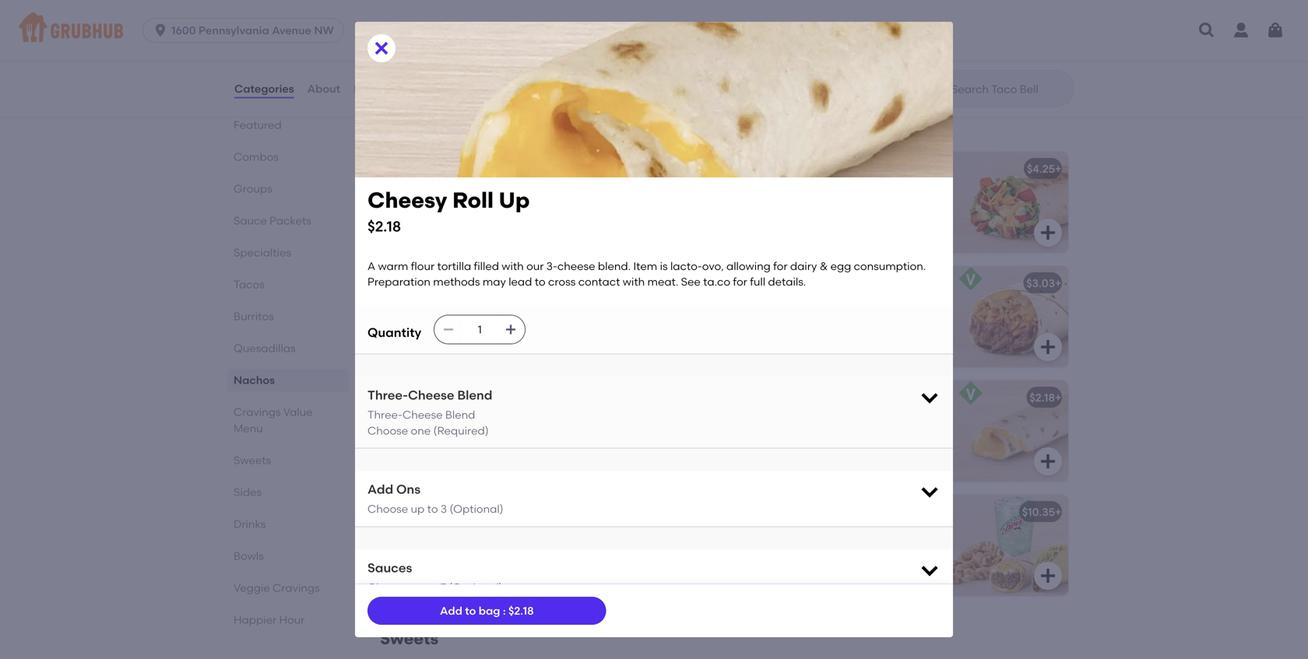 Task type: vqa. For each thing, say whether or not it's contained in the screenshot.
The Combos
yes



Task type: locate. For each thing, give the bounding box(es) containing it.
chipotle ranch grilled chicken burrito
[[742, 162, 948, 175]]

menu up "taco"
[[508, 115, 553, 135]]

sauce,
[[474, 315, 510, 328]]

nacho left sauce
[[742, 30, 775, 43]]

up left 7
[[411, 581, 425, 595]]

cinnamon
[[417, 544, 471, 557]]

lettuce,
[[462, 200, 502, 213]]

sugar.
[[497, 544, 529, 557]]

0 horizontal spatial cinnamon
[[393, 506, 448, 519]]

a for a warm flour tortilla filled with our 3-cheese blend. item is lacto-ovo, allowing for dairy & egg consumption. preparation methods may lead to cross contact with meat. see ta.co for full details.
[[368, 260, 376, 273]]

beefy up "crunchy"
[[798, 528, 828, 541]]

fiesta up the reduced
[[512, 315, 544, 328]]

svg image
[[1198, 21, 1217, 40], [153, 23, 168, 38], [372, 39, 391, 58], [1039, 53, 1058, 72], [690, 338, 709, 357], [1039, 338, 1058, 357], [919, 481, 941, 503], [1039, 567, 1058, 586]]

crispy
[[457, 14, 488, 27], [519, 184, 550, 198]]

and down lettuce, at top
[[484, 216, 505, 229]]

filled up lettuce, at top
[[466, 184, 491, 198]]

1 nacho from the left
[[492, 30, 526, 43]]

tortilla up bites,
[[429, 184, 463, 198]]

0 horizontal spatial $4.25
[[678, 277, 706, 290]]

and down beans,
[[469, 61, 490, 74]]

crispy up beans,
[[457, 14, 488, 27]]

warm inside a portion of crispy tortilla chips topped with warm nacho cheese sauce, refried beans, seasoned beef, ripe tomatoes and cool sour cream.
[[459, 30, 489, 43]]

2 nacho from the left
[[742, 30, 775, 43]]

egg
[[831, 260, 852, 273]]

filled inside a warm flour tortilla filled with our 3-cheese blend. item is lacto-ovo, allowing for dairy & egg consumption. preparation methods may lead to cross contact with meat. see ta.co for full details.
[[474, 260, 499, 273]]

methods
[[433, 275, 480, 289]]

and down &
[[814, 277, 835, 290]]

cheese for a warm flour tortilla filled with our 3-cheese blend. item is lacto-ovo, allowing for dairy & egg consumption. preparation methods may lead to cross contact with meat. see ta.co for full details.
[[558, 260, 596, 273]]

for up details.
[[774, 260, 788, 273]]

tortilla inside a flour tortilla filled with crispy potato bites, lettuce, real shredded cheddar cheese, and creamy chipotle sauce.
[[429, 184, 463, 198]]

0 vertical spatial for
[[853, 30, 867, 43]]

chips inside a portion of crispy tortilla chips topped with warm nacho cheese sauce, refried beans, seasoned beef, ripe tomatoes and cool sour cream.
[[527, 14, 556, 27]]

1 horizontal spatial sweets
[[380, 629, 439, 649]]

menu
[[508, 115, 553, 135], [234, 422, 263, 435]]

0 horizontal spatial fiesta
[[393, 391, 425, 404]]

(optional) up corn
[[450, 503, 504, 516]]

crispy up shredded
[[519, 184, 550, 198]]

cheese inside nacho chips with a side of warm nacho cheese sauce for dipping.
[[778, 30, 816, 43]]

cravings value menu
[[380, 115, 553, 135], [234, 406, 313, 435]]

1 horizontal spatial $4.25
[[1027, 162, 1055, 175]]

0 vertical spatial filled
[[466, 184, 491, 198]]

wrapped
[[459, 346, 506, 359]]

chips up seasoned
[[527, 14, 556, 27]]

cheese inside a warm flour tortilla filled with our 3-cheese blend. item is lacto-ovo, allowing for dairy & egg consumption. preparation methods may lead to cross contact with meat. see ta.co for full details.
[[558, 260, 596, 273]]

nacho chips with a side of warm nacho cheese sauce for dipping. button
[[732, 0, 1069, 82]]

1 horizontal spatial veggie
[[427, 391, 465, 404]]

item
[[634, 260, 658, 273]]

of
[[444, 14, 454, 27], [869, 14, 880, 27]]

with inside the crispy, puffed corn twists sprinkled with cinnamon and sugar.
[[393, 544, 415, 557]]

cheese up one
[[403, 409, 443, 422]]

cheesy up cheddar
[[368, 187, 447, 213]]

value
[[458, 115, 504, 135], [283, 406, 313, 419]]

2 vertical spatial cravings
[[273, 582, 320, 595]]

to down our
[[535, 275, 546, 289]]

(optional) inside add ons choose up to 3 (optional)
[[450, 503, 504, 516]]

2 vertical spatial for
[[733, 275, 748, 289]]

filled
[[466, 184, 491, 198], [474, 260, 499, 273]]

and inside a flour tortilla filled with crispy potato bites, lettuce, real shredded cheddar cheese, and creamy chipotle sauce.
[[484, 216, 505, 229]]

1 up from the top
[[411, 503, 425, 516]]

1 vertical spatial choose
[[368, 503, 408, 516]]

crispy inside a flour tortilla filled with crispy potato bites, lettuce, real shredded cheddar cheese, and creamy chipotle sauce.
[[519, 184, 550, 198]]

0 horizontal spatial beefy
[[393, 277, 423, 290]]

to left 3
[[427, 503, 438, 516]]

chipotle ranch grilled chicken burrito image
[[952, 152, 1069, 253]]

cravings up the 'spicy'
[[380, 115, 454, 135]]

taco
[[487, 162, 513, 175]]

0 vertical spatial $4.25 +
[[1027, 162, 1062, 175]]

with up "lead"
[[502, 260, 524, 273]]

of right side
[[869, 14, 880, 27]]

and inside a portion of crispy tortilla chips topped with warm nacho cheese sauce, refried beans, seasoned beef, ripe tomatoes and cool sour cream.
[[469, 61, 490, 74]]

1 vertical spatial add
[[440, 605, 463, 618]]

0 vertical spatial tortilla
[[491, 14, 525, 27]]

0 horizontal spatial $4.25 +
[[678, 277, 713, 290]]

a inside a portion of crispy tortilla chips topped with warm nacho cheese sauce, refried beans, seasoned beef, ripe tomatoes and cool sour cream.
[[393, 14, 400, 27]]

0 horizontal spatial seasoned
[[393, 299, 445, 312]]

add inside add ons choose up to 3 (optional)
[[368, 482, 393, 497]]

flour up 'potato'
[[403, 184, 427, 198]]

a up 'potato'
[[393, 184, 400, 198]]

cheese up "cross"
[[558, 260, 596, 273]]

for left full
[[733, 275, 748, 289]]

seasoned up the sauce,
[[476, 299, 528, 312]]

consumption.
[[854, 260, 926, 273]]

of right portion at left top
[[444, 14, 454, 27]]

cravings up hour
[[273, 582, 320, 595]]

a portion of crispy tortilla chips topped with warm nacho cheese sauce, refried beans, seasoned beef, ripe tomatoes and cool sour cream.
[[393, 14, 585, 74]]

seasoned down melt
[[393, 299, 445, 312]]

a inside a flour tortilla filled with crispy potato bites, lettuce, real shredded cheddar cheese, and creamy chipotle sauce.
[[393, 184, 400, 198]]

0 horizontal spatial of
[[444, 14, 454, 27]]

add left "ons"
[[368, 482, 393, 497]]

1 horizontal spatial chips
[[780, 14, 808, 27]]

with inside a portion of crispy tortilla chips topped with warm nacho cheese sauce, refried beans, seasoned beef, ripe tomatoes and cool sour cream.
[[434, 30, 456, 43]]

$10.35
[[1023, 506, 1055, 519]]

beefy melt burrito
[[393, 277, 488, 290]]

warm up beans,
[[459, 30, 489, 43]]

1 vertical spatial flour
[[411, 260, 435, 273]]

cheese left sauce
[[778, 30, 816, 43]]

and down "crunchy"
[[778, 559, 799, 573]]

2 vertical spatial $2.18
[[509, 605, 534, 618]]

refried
[[430, 45, 464, 59]]

cravings down nachos
[[234, 406, 281, 419]]

add down 7
[[440, 605, 463, 618]]

1 vertical spatial fiesta
[[393, 391, 425, 404]]

sweets down the sauces choose up to 7 (optional)
[[380, 629, 439, 649]]

choose down "ons"
[[368, 503, 408, 516]]

with down "item" on the top
[[623, 275, 645, 289]]

taco,
[[829, 544, 858, 557]]

warm inside a warm flour tortilla filled with our 3-cheese blend. item is lacto-ovo, allowing for dairy & egg consumption. preparation methods may lead to cross contact with meat. see ta.co for full details.
[[378, 260, 408, 273]]

1 vertical spatial three-
[[368, 409, 403, 422]]

choose down the sauces
[[368, 581, 408, 595]]

filled up may
[[474, 260, 499, 273]]

cream
[[419, 346, 456, 359]]

1 vertical spatial cheesy
[[742, 277, 781, 290]]

2 vertical spatial a
[[368, 260, 376, 273]]

0 horizontal spatial cheesy
[[368, 187, 447, 213]]

warm up dipping.
[[882, 14, 913, 27]]

burrito right the chicken
[[912, 162, 948, 175]]

svg image inside 1600 pennsylvania avenue nw button
[[153, 23, 168, 38]]

beefy left melt
[[393, 277, 423, 290]]

1 vertical spatial $4.25 +
[[678, 277, 713, 290]]

3 choose from the top
[[368, 581, 408, 595]]

blend
[[457, 388, 493, 403], [445, 409, 475, 422]]

chips and nacho cheese sauce image
[[952, 0, 1069, 82]]

0 vertical spatial add
[[368, 482, 393, 497]]

with down crispy, at the left bottom of page
[[393, 544, 415, 557]]

choose inside add ons choose up to 3 (optional)
[[368, 503, 408, 516]]

add for add to bag
[[440, 605, 463, 618]]

sauce
[[818, 30, 850, 43]]

cheesy roll up $2.18
[[368, 187, 530, 235]]

a for a portion of crispy tortilla chips topped with warm nacho cheese sauce, refried beans, seasoned beef, ripe tomatoes and cool sour cream.
[[393, 14, 400, 27]]

specialties
[[234, 246, 291, 259]]

0 horizontal spatial crispy
[[457, 14, 488, 27]]

fat
[[554, 330, 571, 344]]

cheese up seasoned
[[528, 30, 566, 43]]

value down quesadillas
[[283, 406, 313, 419]]

a up sauce
[[835, 14, 842, 27]]

cinnamon up crispy, at the left bottom of page
[[393, 506, 448, 519]]

crispy, puffed corn twists sprinkled with cinnamon and sugar.
[[393, 528, 575, 557]]

a inside a warm flour tortilla filled with our 3-cheese blend. item is lacto-ovo, allowing for dairy & egg consumption. preparation methods may lead to cross contact with meat. see ta.co for full details.
[[368, 260, 376, 273]]

to inside the sauces choose up to 7 (optional)
[[427, 581, 438, 595]]

+
[[706, 162, 713, 175], [1055, 162, 1062, 175], [706, 277, 713, 290], [1055, 277, 1062, 290], [1055, 391, 1062, 404], [1055, 506, 1062, 519]]

1 vertical spatial tortilla
[[429, 184, 463, 198]]

0 horizontal spatial cravings value menu
[[234, 406, 313, 435]]

1 horizontal spatial $4.25 +
[[1027, 162, 1062, 175]]

hour
[[279, 614, 305, 627]]

0 vertical spatial nacho
[[742, 14, 777, 27]]

+ for cheesy roll up image
[[1055, 391, 1062, 404]]

0 horizontal spatial nacho
[[492, 30, 526, 43]]

0 vertical spatial choose
[[368, 424, 408, 438]]

cheesy
[[368, 187, 447, 213], [742, 277, 781, 290]]

main navigation navigation
[[0, 0, 1309, 61]]

0 horizontal spatial $2.18
[[368, 218, 401, 235]]

0 horizontal spatial menu
[[234, 422, 263, 435]]

one
[[411, 424, 431, 438]]

1 chips from the left
[[527, 14, 556, 27]]

1 vertical spatial beefy
[[798, 528, 828, 541]]

1 vertical spatial menu
[[234, 422, 263, 435]]

with up sauce
[[810, 14, 833, 27]]

to left 7
[[427, 581, 438, 595]]

up down "ons"
[[411, 503, 425, 516]]

puffed
[[431, 528, 466, 541]]

1 vertical spatial crispy
[[519, 184, 550, 198]]

0 vertical spatial flour
[[403, 184, 427, 198]]

0 vertical spatial beefy
[[393, 277, 423, 290]]

1 horizontal spatial cinnamon
[[861, 544, 916, 557]]

Input item quantity number field
[[463, 316, 497, 344]]

0 vertical spatial a
[[393, 14, 400, 27]]

chips inside nacho chips with a side of warm nacho cheese sauce for dipping.
[[780, 14, 808, 27]]

shredded
[[528, 200, 578, 213]]

2 vertical spatial tortilla
[[437, 260, 471, 273]]

lead
[[509, 275, 532, 289]]

for inside nacho chips with a side of warm nacho cheese sauce for dipping.
[[853, 30, 867, 43]]

value inside cravings value menu
[[283, 406, 313, 419]]

nacho up seasoned
[[492, 30, 526, 43]]

1 horizontal spatial fiesta
[[512, 315, 544, 328]]

$2.18
[[368, 218, 401, 235], [1030, 391, 1055, 404], [509, 605, 534, 618]]

warm up preparation
[[378, 260, 408, 273]]

value up soft
[[458, 115, 504, 135]]

1 horizontal spatial add
[[440, 605, 463, 618]]

nachos bellgrande® image
[[603, 0, 720, 82]]

cinnamon down burrito,
[[861, 544, 916, 557]]

0 vertical spatial cheesy
[[368, 187, 447, 213]]

to left 'bag'
[[465, 605, 476, 618]]

0 horizontal spatial nacho
[[393, 315, 428, 328]]

1 vertical spatial blend
[[445, 409, 475, 422]]

1 vertical spatial cinnamon
[[861, 544, 916, 557]]

2 of from the left
[[869, 14, 880, 27]]

sweets up sides
[[234, 454, 271, 467]]

real
[[505, 200, 525, 213]]

(optional) up add to bag : $2.18
[[449, 581, 503, 595]]

with
[[810, 14, 833, 27], [434, 30, 456, 43], [494, 184, 516, 198], [502, 260, 524, 273], [623, 275, 645, 289], [393, 544, 415, 557]]

seasoned
[[393, 299, 445, 312], [476, 299, 528, 312]]

1 vertical spatial up
[[411, 581, 425, 595]]

cheese inside a portion of crispy tortilla chips topped with warm nacho cheese sauce, refried beans, seasoned beef, ripe tomatoes and cool sour cream.
[[528, 30, 566, 43]]

chipotle
[[393, 232, 436, 245]]

0 vertical spatial $2.18
[[368, 218, 401, 235]]

0 vertical spatial cinnamon
[[393, 506, 448, 519]]

1 horizontal spatial value
[[458, 115, 504, 135]]

+ for beefy melt burrito image
[[706, 277, 713, 290]]

allowing
[[727, 260, 771, 273]]

includes a beefy 5-layer burrito, regular crunchy taco, cinnamon twists, and a large fountain drink.
[[742, 528, 921, 573]]

a up preparation
[[368, 260, 376, 273]]

three
[[393, 330, 423, 344]]

fiesta down the tortilla.
[[393, 391, 425, 404]]

up
[[411, 503, 425, 516], [411, 581, 425, 595]]

sauce.
[[438, 232, 473, 245]]

up inside the sauces choose up to 7 (optional)
[[411, 581, 425, 595]]

0 vertical spatial three-
[[368, 388, 408, 403]]

choose left one
[[368, 424, 408, 438]]

twists
[[495, 528, 525, 541]]

see
[[681, 275, 701, 289]]

burrito up (required)
[[467, 391, 503, 404]]

cravings
[[380, 115, 454, 135], [234, 406, 281, 419], [273, 582, 320, 595]]

add
[[368, 482, 393, 497], [440, 605, 463, 618]]

1 of from the left
[[444, 14, 454, 27]]

is
[[660, 260, 668, 273]]

burrito,
[[873, 528, 911, 541]]

2 choose from the top
[[368, 503, 408, 516]]

for down side
[[853, 30, 867, 43]]

with inside nacho chips with a side of warm nacho cheese sauce for dipping.
[[810, 14, 833, 27]]

about button
[[307, 61, 341, 117]]

dairy
[[790, 260, 817, 273]]

packets
[[270, 214, 311, 227]]

svg image
[[1267, 21, 1285, 40], [690, 53, 709, 72], [1039, 223, 1058, 242], [443, 324, 455, 336], [505, 324, 517, 336], [919, 387, 941, 409], [1039, 452, 1058, 471], [919, 560, 941, 581], [690, 567, 709, 586]]

search icon image
[[927, 79, 946, 98]]

tortilla up methods
[[437, 260, 471, 273]]

twists,
[[742, 559, 776, 573]]

0 vertical spatial (optional)
[[450, 503, 504, 516]]

2 up from the top
[[411, 581, 425, 595]]

cheesy inside cheesy roll up $2.18
[[368, 187, 447, 213]]

veggie up (required)
[[427, 391, 465, 404]]

a for a flour tortilla filled with crispy potato bites, lettuce, real shredded cheddar cheese, and creamy chipotle sauce.
[[393, 184, 400, 198]]

cheese
[[528, 30, 566, 43], [778, 30, 816, 43], [558, 260, 596, 273]]

cheesy down allowing
[[742, 277, 781, 290]]

includes
[[742, 528, 786, 541]]

with up real
[[494, 184, 516, 198]]

$4.25 for chipotle ranch grilled chicken burrito image
[[1027, 162, 1055, 175]]

meat.
[[648, 275, 679, 289]]

and down corn
[[473, 544, 494, 557]]

nacho inside the seasoned rice, seasoned beef, nacho cheese sauce, fiesta strips, three cheese blend, reduced fat sour cream wrapped in a warm tortilla.
[[393, 315, 428, 328]]

cravings value menu up soft
[[380, 115, 553, 135]]

0 horizontal spatial add
[[368, 482, 393, 497]]

quantity
[[368, 325, 422, 340]]

crunchy
[[782, 544, 827, 557]]

beefy
[[393, 277, 423, 290], [798, 528, 828, 541]]

0 horizontal spatial for
[[733, 275, 748, 289]]

0 vertical spatial value
[[458, 115, 504, 135]]

ripe
[[393, 61, 413, 74]]

1 horizontal spatial nacho
[[742, 14, 777, 27]]

cravings value menu down nachos
[[234, 406, 313, 435]]

cream.
[[543, 61, 581, 74]]

1 vertical spatial value
[[283, 406, 313, 419]]

0 vertical spatial veggie
[[427, 391, 465, 404]]

with up the refried
[[434, 30, 456, 43]]

to inside add ons choose up to 3 (optional)
[[427, 503, 438, 516]]

nacho inside nacho chips with a side of warm nacho cheese sauce for dipping.
[[742, 30, 775, 43]]

nacho
[[742, 14, 777, 27], [393, 315, 428, 328]]

nacho inside a portion of crispy tortilla chips topped with warm nacho cheese sauce, refried beans, seasoned beef, ripe tomatoes and cool sour cream.
[[492, 30, 526, 43]]

a inside nacho chips with a side of warm nacho cheese sauce for dipping.
[[835, 14, 842, 27]]

0 horizontal spatial value
[[283, 406, 313, 419]]

tortilla up beans,
[[491, 14, 525, 27]]

cheese down the tortilla.
[[408, 388, 454, 403]]

cinnamon twists image
[[603, 495, 720, 597]]

1 vertical spatial a
[[393, 184, 400, 198]]

7
[[441, 581, 446, 595]]

to inside a warm flour tortilla filled with our 3-cheese blend. item is lacto-ovo, allowing for dairy & egg consumption. preparation methods may lead to cross contact with meat. see ta.co for full details.
[[535, 275, 546, 289]]

tacos
[[234, 278, 265, 291]]

1 horizontal spatial seasoned
[[476, 299, 528, 312]]

regular
[[742, 544, 780, 557]]

0 vertical spatial $4.25
[[1027, 162, 1055, 175]]

1 vertical spatial nacho
[[393, 315, 428, 328]]

tortilla inside a warm flour tortilla filled with our 3-cheese blend. item is lacto-ovo, allowing for dairy & egg consumption. preparation methods may lead to cross contact with meat. see ta.co for full details.
[[437, 260, 471, 273]]

0 horizontal spatial sweets
[[234, 454, 271, 467]]

warm inside nacho chips with a side of warm nacho cheese sauce for dipping.
[[882, 14, 913, 27]]

cheese
[[431, 315, 471, 328], [425, 330, 466, 344], [408, 388, 454, 403], [403, 409, 443, 422]]

0 horizontal spatial veggie
[[234, 582, 270, 595]]

1 vertical spatial $2.18
[[1030, 391, 1055, 404]]

warm down fat
[[531, 346, 561, 359]]

1 vertical spatial $4.25
[[678, 277, 706, 290]]

veggie down bowls
[[234, 582, 270, 595]]

warm inside the seasoned rice, seasoned beef, nacho cheese sauce, fiesta strips, three cheese blend, reduced fat sour cream wrapped in a warm tortilla.
[[531, 346, 561, 359]]

sides
[[234, 486, 262, 499]]

0 vertical spatial crispy
[[457, 14, 488, 27]]

1 choose from the top
[[368, 424, 408, 438]]

1 horizontal spatial of
[[869, 14, 880, 27]]

menu down nachos
[[234, 422, 263, 435]]

add ons choose up to 3 (optional)
[[368, 482, 504, 516]]

2 horizontal spatial for
[[853, 30, 867, 43]]

1 horizontal spatial crispy
[[519, 184, 550, 198]]

0 vertical spatial menu
[[508, 115, 553, 135]]

1 horizontal spatial for
[[774, 260, 788, 273]]

chicken
[[865, 162, 909, 175]]

2 vertical spatial choose
[[368, 581, 408, 595]]

flour inside a warm flour tortilla filled with our 3-cheese blend. item is lacto-ovo, allowing for dairy & egg consumption. preparation methods may lead to cross contact with meat. see ta.co for full details.
[[411, 260, 435, 273]]

ta.co
[[703, 275, 731, 289]]

tortilla
[[491, 14, 525, 27], [429, 184, 463, 198], [437, 260, 471, 273]]

flour up melt
[[411, 260, 435, 273]]

a right in on the bottom left
[[521, 346, 528, 359]]

of inside nacho chips with a side of warm nacho cheese sauce for dipping.
[[869, 14, 880, 27]]

chips left side
[[780, 14, 808, 27]]

0 vertical spatial fiesta
[[512, 315, 544, 328]]

0 horizontal spatial chips
[[527, 14, 556, 27]]

+ for spicy potato soft taco image
[[706, 162, 713, 175]]

0 vertical spatial cravings value menu
[[380, 115, 553, 135]]

a up topped
[[393, 14, 400, 27]]

1 horizontal spatial cheesy
[[742, 277, 781, 290]]

1 horizontal spatial beefy
[[798, 528, 828, 541]]

1 vertical spatial filled
[[474, 260, 499, 273]]

1 horizontal spatial nacho
[[742, 30, 775, 43]]

0 vertical spatial up
[[411, 503, 425, 516]]

groups
[[234, 182, 272, 196]]

1 vertical spatial (optional)
[[449, 581, 503, 595]]

2 chips from the left
[[780, 14, 808, 27]]



Task type: describe. For each thing, give the bounding box(es) containing it.
$2.42 +
[[679, 162, 713, 175]]

2 three- from the top
[[368, 409, 403, 422]]

potato
[[424, 162, 461, 175]]

portion
[[403, 14, 441, 27]]

drink.
[[892, 559, 921, 573]]

sauces
[[368, 561, 412, 576]]

2 horizontal spatial $2.18
[[1030, 391, 1055, 404]]

cross
[[548, 275, 576, 289]]

$2.18 inside cheesy roll up $2.18
[[368, 218, 401, 235]]

spicy
[[393, 162, 422, 175]]

a down "crunchy"
[[802, 559, 809, 573]]

lacto-
[[671, 260, 702, 273]]

1 vertical spatial cravings
[[234, 406, 281, 419]]

svg image inside main navigation navigation
[[1267, 21, 1285, 40]]

corn
[[468, 528, 492, 541]]

dipping.
[[870, 30, 913, 43]]

creamy
[[507, 216, 548, 229]]

flour inside a flour tortilla filled with crispy potato bites, lettuce, real shredded cheddar cheese, and creamy chipotle sauce.
[[403, 184, 427, 198]]

ovo,
[[702, 260, 724, 273]]

bean
[[784, 277, 811, 290]]

1 vertical spatial cravings value menu
[[234, 406, 313, 435]]

spicy potato soft taco image
[[603, 152, 720, 253]]

5-
[[830, 528, 841, 541]]

choose inside the sauces choose up to 7 (optional)
[[368, 581, 408, 595]]

veggie cravings
[[234, 582, 320, 595]]

+ for cheesy bean and rice burrito image
[[1055, 277, 1062, 290]]

beans,
[[467, 45, 503, 59]]

tortilla.
[[393, 362, 429, 375]]

(optional) inside the sauces choose up to 7 (optional)
[[449, 581, 503, 595]]

sour
[[518, 61, 541, 74]]

1 vertical spatial sweets
[[380, 629, 439, 649]]

1600
[[171, 24, 196, 37]]

2 seasoned from the left
[[476, 299, 528, 312]]

a flour tortilla filled with crispy potato bites, lettuce, real shredded cheddar cheese, and creamy chipotle sauce.
[[393, 184, 578, 245]]

three-cheese blend three-cheese blend choose one (required)
[[368, 388, 493, 438]]

cheese for nacho chips with a side of warm nacho cheese sauce for dipping.
[[778, 30, 816, 43]]

reduced
[[504, 330, 551, 344]]

sauce,
[[393, 45, 427, 59]]

about
[[307, 82, 340, 95]]

pennsylvania
[[199, 24, 269, 37]]

with inside a flour tortilla filled with crispy potato bites, lettuce, real shredded cheddar cheese, and creamy chipotle sauce.
[[494, 184, 516, 198]]

cheddar
[[393, 216, 438, 229]]

1600 pennsylvania avenue nw button
[[143, 18, 350, 43]]

add for add ons
[[368, 482, 393, 497]]

our
[[527, 260, 544, 273]]

cheese,
[[440, 216, 481, 229]]

burrito inside 'button'
[[467, 391, 503, 404]]

fiesta inside fiesta veggie burrito 'button'
[[393, 391, 425, 404]]

cheesy bean and rice burrito image
[[952, 266, 1069, 367]]

nachos
[[234, 374, 275, 387]]

of inside a portion of crispy tortilla chips topped with warm nacho cheese sauce, refried beans, seasoned beef, ripe tomatoes and cool sour cream.
[[444, 14, 454, 27]]

:
[[503, 605, 506, 618]]

cheesy bean and rice burrito
[[742, 277, 900, 290]]

may
[[483, 275, 506, 289]]

veggie inside 'button'
[[427, 391, 465, 404]]

fiesta veggie burrito
[[393, 391, 503, 404]]

burrito up the rice,
[[451, 277, 488, 290]]

0 vertical spatial cravings
[[380, 115, 454, 135]]

+ for chipotle ranch grilled chicken burrito image
[[1055, 162, 1062, 175]]

topped
[[393, 30, 431, 43]]

filled inside a flour tortilla filled with crispy potato bites, lettuce, real shredded cheddar cheese, and creamy chipotle sauce.
[[466, 184, 491, 198]]

$10.35 +
[[1023, 506, 1062, 519]]

1 vertical spatial veggie
[[234, 582, 270, 595]]

seasoned
[[505, 45, 556, 59]]

bowls
[[234, 550, 264, 563]]

and inside includes a beefy 5-layer burrito, regular crunchy taco, cinnamon twists, and a large fountain drink.
[[778, 559, 799, 573]]

cinnamon twists
[[393, 506, 484, 519]]

1 vertical spatial for
[[774, 260, 788, 273]]

1 horizontal spatial cravings value menu
[[380, 115, 553, 135]]

potato
[[393, 200, 429, 213]]

strips,
[[546, 315, 579, 328]]

happier hour
[[234, 614, 305, 627]]

0 vertical spatial blend
[[457, 388, 493, 403]]

classic combo image
[[952, 495, 1069, 597]]

burrito down consumption.
[[864, 277, 900, 290]]

0 vertical spatial sweets
[[234, 454, 271, 467]]

combos
[[234, 150, 279, 164]]

1 horizontal spatial $2.18
[[509, 605, 534, 618]]

crispy inside a portion of crispy tortilla chips topped with warm nacho cheese sauce, refried beans, seasoned beef, ripe tomatoes and cool sour cream.
[[457, 14, 488, 27]]

ranch
[[790, 162, 825, 175]]

$3.03
[[1027, 277, 1055, 290]]

and inside the crispy, puffed corn twists sprinkled with cinnamon and sugar.
[[473, 544, 494, 557]]

sauces choose up to 7 (optional)
[[368, 561, 503, 595]]

drinks
[[234, 518, 266, 531]]

sour
[[393, 346, 416, 359]]

tomatoes
[[416, 61, 467, 74]]

cinnamon inside includes a beefy 5-layer burrito, regular crunchy taco, cinnamon twists, and a large fountain drink.
[[861, 544, 916, 557]]

large
[[812, 559, 842, 573]]

a portion of crispy tortilla chips topped with warm nacho cheese sauce, refried beans, seasoned beef, ripe tomatoes and cool sour cream. button
[[383, 0, 720, 82]]

1 seasoned from the left
[[393, 299, 445, 312]]

grilled
[[827, 162, 863, 175]]

spicy potato soft taco
[[393, 162, 513, 175]]

side
[[845, 14, 867, 27]]

3-
[[547, 260, 558, 273]]

a up "crunchy"
[[788, 528, 795, 541]]

rice,
[[448, 299, 473, 312]]

rice
[[838, 277, 861, 290]]

$4.25 + for beefy melt burrito image
[[678, 277, 713, 290]]

add to bag : $2.18
[[440, 605, 534, 618]]

cheesy for roll
[[368, 187, 447, 213]]

tortilla inside a portion of crispy tortilla chips topped with warm nacho cheese sauce, refried beans, seasoned beef, ripe tomatoes and cool sour cream.
[[491, 14, 525, 27]]

beefy melt burrito image
[[603, 266, 720, 367]]

fiesta veggie burrito button
[[383, 381, 720, 482]]

sauce
[[234, 214, 267, 227]]

sprinkled
[[527, 528, 575, 541]]

$4.25 for beefy melt burrito image
[[678, 277, 706, 290]]

&
[[820, 260, 828, 273]]

bag
[[479, 605, 500, 618]]

up inside add ons choose up to 3 (optional)
[[411, 503, 425, 516]]

cheese down the rice,
[[431, 315, 471, 328]]

nw
[[314, 24, 334, 37]]

crispy,
[[393, 528, 428, 541]]

avenue
[[272, 24, 312, 37]]

a inside the seasoned rice, seasoned beef, nacho cheese sauce, fiesta strips, three cheese blend, reduced fat sour cream wrapped in a warm tortilla.
[[521, 346, 528, 359]]

blend,
[[468, 330, 501, 344]]

twists
[[451, 506, 484, 519]]

Search Taco Bell search field
[[950, 82, 1069, 97]]

cheesy roll up image
[[952, 381, 1069, 482]]

1 three- from the top
[[368, 388, 408, 403]]

choose inside three-cheese blend three-cheese blend choose one (required)
[[368, 424, 408, 438]]

categories button
[[234, 61, 295, 117]]

$2.18 +
[[1030, 391, 1062, 404]]

cheese up cream
[[425, 330, 466, 344]]

seasoned rice, seasoned beef, nacho cheese sauce, fiesta strips, three cheese blend, reduced fat sour cream wrapped in a warm tortilla.
[[393, 299, 579, 375]]

+ for 'classic combo' image
[[1055, 506, 1062, 519]]

beefy inside includes a beefy 5-layer burrito, regular crunchy taco, cinnamon twists, and a large fountain drink.
[[798, 528, 828, 541]]

ons
[[396, 482, 421, 497]]

blend.
[[598, 260, 631, 273]]

nacho inside nacho chips with a side of warm nacho cheese sauce for dipping.
[[742, 14, 777, 27]]

fiesta inside the seasoned rice, seasoned beef, nacho cheese sauce, fiesta strips, three cheese blend, reduced fat sour cream wrapped in a warm tortilla.
[[512, 315, 544, 328]]

cheesy for bean
[[742, 277, 781, 290]]

1 horizontal spatial menu
[[508, 115, 553, 135]]

$4.25 + for chipotle ranch grilled chicken burrito image
[[1027, 162, 1062, 175]]

contact
[[578, 275, 620, 289]]

reviews
[[354, 82, 397, 95]]

fiesta veggie burrito image
[[603, 381, 720, 482]]



